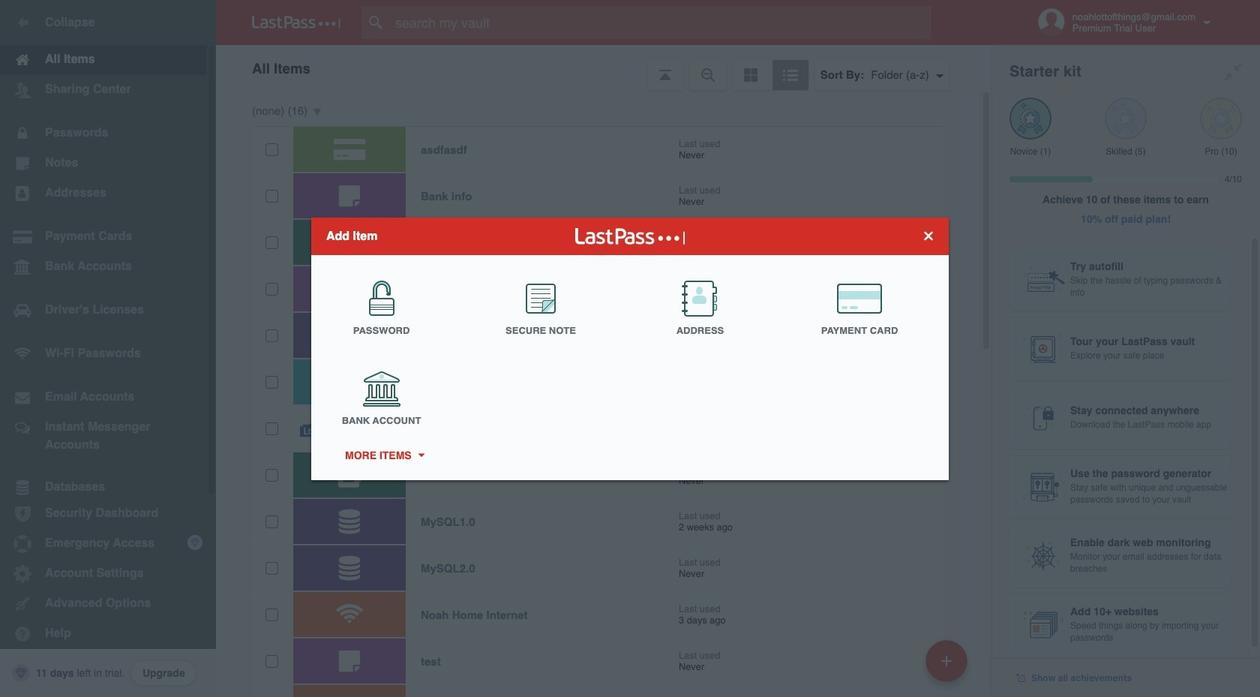 Task type: locate. For each thing, give the bounding box(es) containing it.
dialog
[[311, 217, 949, 480]]

vault options navigation
[[216, 45, 992, 90]]



Task type: describe. For each thing, give the bounding box(es) containing it.
main navigation navigation
[[0, 0, 216, 697]]

search my vault text field
[[362, 6, 961, 39]]

caret right image
[[416, 453, 426, 457]]

new item navigation
[[921, 636, 977, 697]]

lastpass image
[[252, 16, 341, 29]]

new item image
[[942, 656, 952, 666]]

Search search field
[[362, 6, 961, 39]]



Task type: vqa. For each thing, say whether or not it's contained in the screenshot.
search my vault text field
yes



